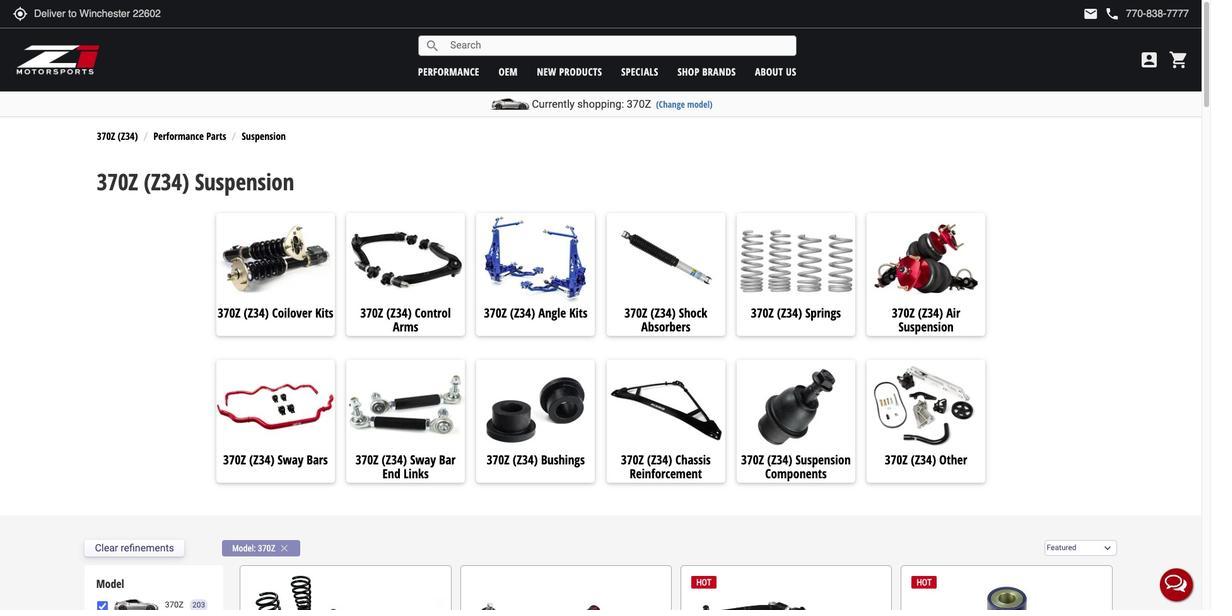 Task type: vqa. For each thing, say whether or not it's contained in the screenshot.
the (Z34) inside 370Z (Z34) Coilover Kits link
yes



Task type: describe. For each thing, give the bounding box(es) containing it.
370z (z34) angle kits link
[[476, 304, 595, 324]]

close
[[279, 543, 290, 554]]

203
[[192, 601, 205, 610]]

(z34) for 370z (z34)
[[118, 130, 138, 143]]

370z for 370z (z34) shock absorbers
[[624, 304, 647, 321]]

370z (z34) air suspension
[[892, 304, 960, 335]]

(z34) for 370z (z34) other
[[911, 452, 936, 469]]

370z (z34) suspension
[[97, 166, 294, 197]]

370z (z34) other link
[[867, 452, 985, 471]]

(z34) for 370z (z34) chassis reinforcement
[[647, 452, 672, 469]]

springs
[[805, 304, 841, 321]]

370z (z34) angle kits
[[484, 304, 587, 321]]

currently shopping: 370z (change model)
[[532, 98, 713, 110]]

(change
[[656, 98, 685, 110]]

370z (z34) suspension components link
[[737, 452, 855, 483]]

nissan 370z z34 2009 2010 2011 2012 2013 2014 2015 2016 2017 2018 2019 3.7l vq37vhr vhr nismo z1 motorsports image
[[111, 598, 162, 611]]

us
[[786, 65, 796, 79]]

chassis
[[675, 452, 711, 469]]

search
[[425, 38, 440, 53]]

370z for 370z (z34) other
[[885, 452, 908, 469]]

performance parts link
[[153, 130, 226, 143]]

370z (z34) suspension components
[[741, 452, 851, 483]]

370z (z34) sway bar end links
[[356, 452, 456, 483]]

end
[[382, 466, 400, 483]]

bushings
[[541, 452, 585, 469]]

(z34) for 370z (z34) air suspension
[[918, 304, 943, 321]]

shop brands link
[[678, 65, 736, 79]]

performance
[[418, 65, 479, 79]]

370z (z34) shock absorbers link
[[607, 304, 725, 335]]

my_location
[[13, 6, 28, 21]]

arms
[[393, 318, 418, 335]]

370z (z34) chassis reinforcement
[[621, 452, 711, 483]]

mail link
[[1083, 6, 1098, 21]]

account_box
[[1139, 50, 1159, 70]]

kits for 370z (z34) coilover kits
[[315, 304, 333, 321]]

model: 370z close
[[232, 543, 290, 554]]

(z34) for 370z (z34) angle kits
[[510, 304, 535, 321]]

sway for bars
[[278, 452, 303, 469]]

air
[[946, 304, 960, 321]]

shopping_cart
[[1169, 50, 1189, 70]]

bars
[[307, 452, 328, 469]]

clear
[[95, 543, 118, 555]]

new products link
[[537, 65, 602, 79]]

(z34) for 370z (z34) sway bars
[[249, 452, 274, 469]]

370z (z34) control arms link
[[346, 304, 465, 335]]

(change model) link
[[656, 98, 713, 110]]

370z (z34) sway bars link
[[216, 452, 335, 471]]

other
[[939, 452, 967, 469]]

products
[[559, 65, 602, 79]]

370z (z34) control arms
[[360, 304, 451, 335]]

reinforcement
[[630, 466, 702, 483]]

absorbers
[[641, 318, 690, 335]]

performance parts
[[153, 130, 226, 143]]

370z for 370z (z34)
[[97, 130, 115, 143]]

phone link
[[1105, 6, 1189, 21]]

370z for 370z (z34) control arms
[[360, 304, 383, 321]]

370z inside model: 370z close
[[258, 544, 276, 554]]

370z for 370z (z34) bushings
[[487, 452, 510, 469]]

370z (z34) coilover kits
[[218, 304, 333, 321]]

performance link
[[418, 65, 479, 79]]

brands
[[702, 65, 736, 79]]

370z for 370z (z34) suspension
[[97, 166, 138, 197]]

currently
[[532, 98, 575, 110]]

370z for 370z (z34) angle kits
[[484, 304, 507, 321]]

370z for 370z (z34) sway bars
[[223, 452, 246, 469]]

370z (z34)
[[97, 130, 138, 143]]

oem
[[499, 65, 518, 79]]

370z (z34) bushings
[[487, 452, 585, 469]]

370z (z34) coilover kits link
[[216, 304, 335, 324]]



Task type: locate. For each thing, give the bounding box(es) containing it.
2 sway from the left
[[410, 452, 436, 469]]

370z (z34) springs link
[[737, 304, 855, 324]]

370z inside 370z (z34) control arms
[[360, 304, 383, 321]]

kits
[[315, 304, 333, 321], [569, 304, 587, 321]]

(z34) for 370z (z34) suspension
[[144, 166, 189, 197]]

(z34) for 370z (z34) springs
[[777, 304, 802, 321]]

370z inside 370z (z34) shock absorbers
[[624, 304, 647, 321]]

mail
[[1083, 6, 1098, 21]]

suspension inside 370z (z34) suspension components
[[796, 452, 851, 469]]

370z (z34) springs
[[751, 304, 841, 321]]

370z inside 370z (z34) suspension components
[[741, 452, 764, 469]]

specials
[[621, 65, 658, 79]]

370z for 370z (z34) chassis reinforcement
[[621, 452, 644, 469]]

kits right angle
[[569, 304, 587, 321]]

370z inside the 370z (z34) chassis reinforcement
[[621, 452, 644, 469]]

about us
[[755, 65, 796, 79]]

370z for 370z (z34) coilover kits
[[218, 304, 240, 321]]

parts
[[206, 130, 226, 143]]

(z34) for 370z (z34) bushings
[[513, 452, 538, 469]]

1 horizontal spatial sway
[[410, 452, 436, 469]]

sway inside 370z (z34) sway bar end links
[[410, 452, 436, 469]]

about
[[755, 65, 783, 79]]

z1 motorsports logo image
[[16, 44, 101, 76]]

370z
[[627, 98, 651, 110], [97, 130, 115, 143], [97, 166, 138, 197], [218, 304, 240, 321], [360, 304, 383, 321], [484, 304, 507, 321], [624, 304, 647, 321], [751, 304, 774, 321], [892, 304, 915, 321], [223, 452, 246, 469], [356, 452, 379, 469], [487, 452, 510, 469], [621, 452, 644, 469], [741, 452, 764, 469], [885, 452, 908, 469], [258, 544, 276, 554], [165, 600, 184, 610]]

new products
[[537, 65, 602, 79]]

suspension link
[[242, 130, 286, 143]]

370z for 370z (z34) springs
[[751, 304, 774, 321]]

None checkbox
[[97, 602, 108, 611]]

performance
[[153, 130, 204, 143]]

coilover
[[272, 304, 312, 321]]

370z (z34) sway bars
[[223, 452, 328, 469]]

bar
[[439, 452, 456, 469]]

370z inside 370z (z34) air suspension
[[892, 304, 915, 321]]

(z34) inside 370z (z34) sway bar end links
[[382, 452, 407, 469]]

model
[[96, 577, 124, 592]]

refinements
[[121, 543, 174, 555]]

(z34) for 370z (z34) sway bar end links
[[382, 452, 407, 469]]

(z34) inside 370z (z34) air suspension
[[918, 304, 943, 321]]

370z (z34) other
[[885, 452, 967, 469]]

links
[[404, 466, 429, 483]]

(z34) inside 370z (z34) control arms
[[386, 304, 412, 321]]

370z for 370z (z34) air suspension
[[892, 304, 915, 321]]

shop
[[678, 65, 700, 79]]

(z34)
[[118, 130, 138, 143], [144, 166, 189, 197], [244, 304, 269, 321], [386, 304, 412, 321], [510, 304, 535, 321], [650, 304, 676, 321], [777, 304, 802, 321], [918, 304, 943, 321], [249, 452, 274, 469], [382, 452, 407, 469], [513, 452, 538, 469], [647, 452, 672, 469], [767, 452, 792, 469], [911, 452, 936, 469]]

(z34) inside 370z (z34) shock absorbers
[[650, 304, 676, 321]]

370z (z34) chassis reinforcement link
[[607, 452, 725, 483]]

370z (z34) sway bar end links link
[[346, 452, 465, 483]]

angle
[[538, 304, 566, 321]]

sway left bar at the left bottom of the page
[[410, 452, 436, 469]]

model:
[[232, 544, 256, 554]]

kits right coilover in the left of the page
[[315, 304, 333, 321]]

370z for 370z (z34) sway bar end links
[[356, 452, 379, 469]]

phone
[[1105, 6, 1120, 21]]

(z34) for 370z (z34) control arms
[[386, 304, 412, 321]]

sway left bars
[[278, 452, 303, 469]]

suspension inside 370z (z34) air suspension
[[898, 318, 954, 335]]

oem link
[[499, 65, 518, 79]]

(z34) inside 370z (z34) suspension components
[[767, 452, 792, 469]]

suspension
[[242, 130, 286, 143], [195, 166, 294, 197], [898, 318, 954, 335], [796, 452, 851, 469]]

model)
[[687, 98, 713, 110]]

0 horizontal spatial kits
[[315, 304, 333, 321]]

1 horizontal spatial kits
[[569, 304, 587, 321]]

clear refinements button
[[85, 540, 184, 557]]

(z34) for 370z (z34) coilover kits
[[244, 304, 269, 321]]

370z (z34) link
[[97, 130, 138, 143]]

(z34) for 370z (z34) suspension components
[[767, 452, 792, 469]]

sway
[[278, 452, 303, 469], [410, 452, 436, 469]]

shock
[[679, 304, 707, 321]]

shopping_cart link
[[1166, 50, 1189, 70]]

components
[[765, 466, 827, 483]]

mail phone
[[1083, 6, 1120, 21]]

Search search field
[[440, 36, 796, 55]]

control
[[415, 304, 451, 321]]

(z34) for 370z (z34) shock absorbers
[[650, 304, 676, 321]]

370z (z34) air suspension link
[[867, 304, 985, 335]]

370z (z34) bushings link
[[476, 452, 595, 471]]

shopping:
[[577, 98, 624, 110]]

sway for bar
[[410, 452, 436, 469]]

shop brands
[[678, 65, 736, 79]]

account_box link
[[1136, 50, 1163, 70]]

new
[[537, 65, 556, 79]]

1 kits from the left
[[315, 304, 333, 321]]

0 horizontal spatial sway
[[278, 452, 303, 469]]

about us link
[[755, 65, 796, 79]]

kits for 370z (z34) angle kits
[[569, 304, 587, 321]]

370z for 370z (z34) suspension components
[[741, 452, 764, 469]]

(z34) inside the 370z (z34) chassis reinforcement
[[647, 452, 672, 469]]

370z (z34) shock absorbers
[[624, 304, 707, 335]]

specials link
[[621, 65, 658, 79]]

2 kits from the left
[[569, 304, 587, 321]]

clear refinements
[[95, 543, 174, 555]]

1 sway from the left
[[278, 452, 303, 469]]

370z inside 370z (z34) sway bar end links
[[356, 452, 379, 469]]



